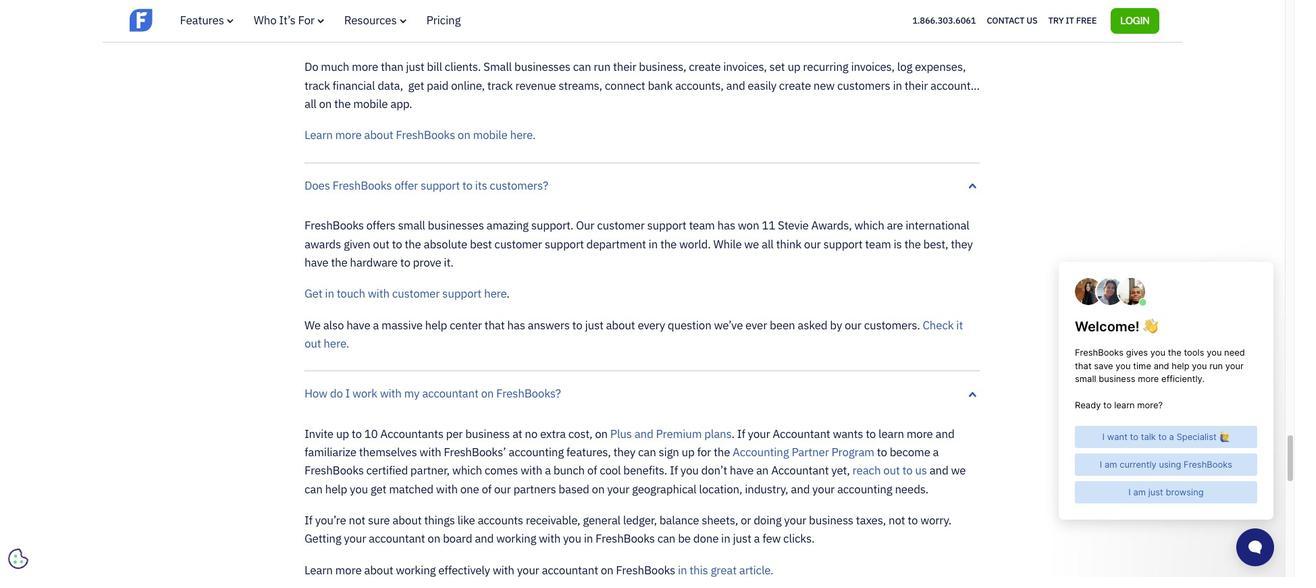 Task type: describe. For each thing, give the bounding box(es) containing it.
to left 10
[[352, 427, 362, 441]]

to left us
[[903, 464, 913, 478]]

out inside freshbooks offers small businesses amazing support. our customer support team has won 11 stevie awards, which are international awards given out to the absolute best customer support department in the world. while we all think our support team is the best, they have the hardware to prove it.
[[373, 237, 389, 252]]

mobile inside do much more than just bill clients. small businesses can run their business, create invoices, set up recurring invoices, log expenses, track financial data,  get paid online, track revenue streams, connect bank accounts, and easily create new customers in their account… all on the mobile app.
[[353, 97, 388, 111]]

and inside if you're not sure about things like accounts receivable, general ledger, balance sheets, or doing your business taxes, not to worry. getting your accountant on board and working with you in freshbooks can be done in just a few clicks.
[[475, 532, 494, 547]]

ever
[[746, 318, 767, 333]]

which inside to become a freshbooks certified partner, which comes with a bunch of cool benefits. if you don't have an accountant yet,
[[452, 464, 482, 478]]

0 vertical spatial create
[[689, 60, 721, 75]]

invite up to 10 accountants per business at no extra cost, on plus and premium plans
[[305, 427, 732, 441]]

bank
[[648, 78, 673, 93]]

and we can help you get matched with one of our partners based on your geographical location, industry, and your accounting needs.
[[305, 464, 966, 497]]

customers?
[[490, 178, 548, 193]]

cookie preferences image
[[8, 549, 28, 569]]

0 vertical spatial .
[[507, 286, 510, 301]]

it's
[[279, 13, 296, 28]]

do
[[330, 386, 343, 401]]

plus and premium plans link
[[608, 427, 732, 441]]

resources
[[344, 13, 397, 28]]

1 horizontal spatial just
[[585, 318, 603, 333]]

mileage
[[587, 28, 627, 43]]

cost,
[[568, 427, 593, 441]]

given
[[344, 237, 370, 252]]

that
[[485, 318, 505, 333]]

by
[[830, 318, 842, 333]]

who
[[254, 13, 277, 28]]

laptop,
[[695, 10, 729, 25]]

up inside '. if your accountant wants to learn more and familiarize themselves with freshbooks' accounting features, they can sign up for the'
[[682, 445, 695, 460]]

features
[[180, 13, 224, 28]]

mobile inside freshbooks works in any web browser on all your devices (desktop computer, laptop, tablet, or phone). there's also a freshbooks mobile app for both iphone and android, which includes mileage tracking.
[[305, 28, 339, 43]]

is
[[894, 237, 902, 252]]

or inside freshbooks works in any web browser on all your devices (desktop computer, laptop, tablet, or phone). there's also a freshbooks mobile app for both iphone and android, which includes mileage tracking.
[[767, 10, 777, 25]]

login
[[1120, 14, 1150, 26]]

taxes,
[[856, 513, 886, 528]]

things
[[424, 513, 455, 528]]

us
[[915, 464, 927, 478]]

new
[[814, 78, 835, 93]]

awards
[[305, 237, 341, 252]]

the left world.
[[660, 237, 677, 252]]

iphone
[[405, 28, 440, 43]]

includes
[[542, 28, 584, 43]]

check it out here. link
[[305, 318, 963, 351]]

support up center
[[442, 286, 482, 301]]

1.866.303.6061
[[912, 15, 976, 26]]

how do i work with my accountant on freshbooks?
[[305, 386, 561, 401]]

just inside if you're not sure about things like accounts receivable, general ledger, balance sheets, or doing your business taxes, not to worry. getting your accountant on board and working with you in freshbooks can be done in just a few clicks.
[[733, 532, 751, 547]]

a right 'become'
[[933, 445, 939, 460]]

1 vertical spatial has
[[507, 318, 525, 333]]

accountant inside if you're not sure about things like accounts receivable, general ledger, balance sheets, or doing your business taxes, not to worry. getting your accountant on board and working with you in freshbooks can be done in just a few clicks.
[[369, 532, 425, 547]]

based
[[559, 482, 589, 497]]

more inside '. if your accountant wants to learn more and familiarize themselves with freshbooks' accounting features, they can sign up for the'
[[907, 427, 933, 441]]

answers
[[528, 318, 570, 333]]

the down awards
[[331, 255, 347, 270]]

in right get
[[325, 286, 334, 301]]

the down small
[[405, 237, 421, 252]]

extra
[[540, 427, 566, 441]]

1 invoices, from the left
[[723, 60, 767, 75]]

2 not from the left
[[889, 513, 905, 528]]

login link
[[1111, 8, 1159, 34]]

you inside and we can help you get matched with one of our partners based on your geographical location, industry, and your accounting needs.
[[350, 482, 368, 497]]

you inside to become a freshbooks certified partner, which comes with a bunch of cool benefits. if you don't have an accountant yet,
[[681, 464, 699, 478]]

small
[[484, 60, 512, 75]]

small
[[398, 218, 425, 233]]

freshbooks logo image
[[129, 7, 234, 33]]

on down online,
[[458, 128, 470, 143]]

customers.
[[864, 318, 920, 333]]

best,
[[924, 237, 948, 252]]

both
[[380, 28, 403, 43]]

support down awards, at the top right of the page
[[823, 237, 863, 252]]

ledger,
[[623, 513, 657, 528]]

1 horizontal spatial have
[[347, 318, 370, 333]]

with left my
[[380, 386, 402, 401]]

accounting partner program
[[730, 445, 874, 460]]

and inside do much more than just bill clients. small businesses can run their business, create invoices, set up recurring invoices, log expenses, track financial data,  get paid online, track revenue streams, connect bank accounts, and easily create new customers in their account… all on the mobile app.
[[726, 78, 745, 93]]

few
[[763, 532, 781, 547]]

can inside do much more than just bill clients. small businesses can run their business, create invoices, set up recurring invoices, log expenses, track financial data,  get paid online, track revenue streams, connect bank accounts, and easily create new customers in their account… all on the mobile app.
[[573, 60, 591, 75]]

your up clicks.
[[784, 513, 806, 528]]

our inside freshbooks offers small businesses amazing support. our customer support team has won 11 stevie awards, which are international awards given out to the absolute best customer support department in the world. while we all think our support team is the best, they have the hardware to prove it.
[[804, 237, 821, 252]]

your down yet,
[[812, 482, 835, 497]]

support right "offer"
[[421, 178, 460, 193]]

business inside if you're not sure about things like accounts receivable, general ledger, balance sheets, or doing your business taxes, not to worry. getting your accountant on board and working with you in freshbooks can be done in just a few clicks.
[[809, 513, 854, 528]]

get in touch with customer support here link
[[305, 286, 507, 301]]

features,
[[566, 445, 611, 460]]

a inside freshbooks works in any web browser on all your devices (desktop computer, laptop, tablet, or phone). there's also a freshbooks mobile app for both iphone and android, which includes mileage tracking.
[[884, 10, 890, 25]]

stevie
[[778, 218, 809, 233]]

for inside freshbooks works in any web browser on all your devices (desktop computer, laptop, tablet, or phone). there's also a freshbooks mobile app for both iphone and android, which includes mileage tracking.
[[363, 28, 377, 43]]

us
[[1027, 15, 1038, 26]]

easily
[[748, 78, 777, 93]]

prove
[[413, 255, 441, 270]]

to down small
[[392, 237, 402, 252]]

help inside and we can help you get matched with one of our partners based on your geographical location, industry, and your accounting needs.
[[325, 482, 347, 497]]

your inside freshbooks works in any web browser on all your devices (desktop computer, laptop, tablet, or phone). there's also a freshbooks mobile app for both iphone and android, which includes mileage tracking.
[[529, 10, 551, 25]]

matched
[[389, 482, 434, 497]]

on inside do much more than just bill clients. small businesses can run their business, create invoices, set up recurring invoices, log expenses, track financial data,  get paid online, track revenue streams, connect bank accounts, and easily create new customers in their account… all on the mobile app.
[[319, 97, 332, 111]]

any
[[411, 10, 429, 25]]

get inside and we can help you get matched with one of our partners based on your geographical location, industry, and your accounting needs.
[[371, 482, 386, 497]]

learn
[[879, 427, 904, 441]]

themselves
[[359, 445, 417, 460]]

connect
[[605, 78, 645, 93]]

1 track from the left
[[305, 78, 330, 93]]

out inside check it out here.
[[305, 336, 321, 351]]

freshbooks left "offer"
[[333, 178, 392, 193]]

while
[[713, 237, 742, 252]]

to right answers
[[572, 318, 583, 333]]

2 invoices, from the left
[[851, 60, 895, 75]]

2 vertical spatial mobile
[[473, 128, 508, 143]]

2 vertical spatial out
[[883, 464, 900, 478]]

about inside if you're not sure about things like accounts receivable, general ledger, balance sheets, or doing your business taxes, not to worry. getting your accountant on board and working with you in freshbooks can be done in just a few clicks.
[[393, 513, 422, 528]]

to left prove
[[400, 255, 410, 270]]

0 vertical spatial their
[[613, 60, 636, 75]]

the inside do much more than just bill clients. small businesses can run their business, create invoices, set up recurring invoices, log expenses, track financial data,  get paid online, track revenue streams, connect bank accounts, and easily create new customers in their account… all on the mobile app.
[[334, 97, 351, 111]]

streams,
[[559, 78, 602, 93]]

reach out to us
[[850, 464, 927, 478]]

asked
[[798, 318, 828, 333]]

to become a freshbooks certified partner, which comes with a bunch of cool benefits. if you don't have an accountant yet,
[[305, 445, 939, 478]]

wants
[[833, 427, 863, 441]]

free
[[1076, 15, 1097, 26]]

which inside freshbooks offers small businesses amazing support. our customer support team has won 11 stevie awards, which are international awards given out to the absolute best customer support department in the world. while we all think our support team is the best, they have the hardware to prove it.
[[855, 218, 884, 233]]

if inside if you're not sure about things like accounts receivable, general ledger, balance sheets, or doing your business taxes, not to worry. getting your accountant on board and working with you in freshbooks can be done in just a few clicks.
[[305, 513, 313, 528]]

support down "support."
[[545, 237, 584, 252]]

freshbooks down app.
[[396, 128, 455, 143]]

try
[[1048, 15, 1064, 26]]

premium
[[656, 427, 702, 441]]

1 horizontal spatial create
[[779, 78, 811, 93]]

revenue
[[515, 78, 556, 93]]

android,
[[464, 28, 507, 43]]

best
[[470, 237, 492, 252]]

account…
[[931, 78, 980, 93]]

0 horizontal spatial also
[[323, 318, 344, 333]]

. if your accountant wants to learn more and familiarize themselves with freshbooks' accounting features, they can sign up for the
[[305, 427, 955, 460]]

app.
[[390, 97, 412, 111]]

in down the sheets, at the bottom right of page
[[721, 532, 730, 547]]

a left bunch on the bottom of page
[[545, 464, 551, 478]]

0 vertical spatial help
[[425, 318, 447, 333]]

in inside do much more than just bill clients. small businesses can run their business, create invoices, set up recurring invoices, log expenses, track financial data,  get paid online, track revenue streams, connect bank accounts, and easily create new customers in their account… all on the mobile app.
[[893, 78, 902, 93]]

2 horizontal spatial customer
[[597, 218, 645, 233]]

0 horizontal spatial business
[[465, 427, 510, 441]]

and right the industry,
[[791, 482, 810, 497]]

all inside freshbooks offers small businesses amazing support. our customer support team has won 11 stevie awards, which are international awards given out to the absolute best customer support department in the world. while we all think our support team is the best, they have the hardware to prove it.
[[762, 237, 774, 252]]

and inside freshbooks works in any web browser on all your devices (desktop computer, laptop, tablet, or phone). there's also a freshbooks mobile app for both iphone and android, which includes mileage tracking.
[[443, 28, 462, 43]]

pricing link
[[426, 13, 461, 28]]

1 horizontal spatial customer
[[495, 237, 542, 252]]

financial
[[333, 78, 375, 93]]

to left 'its'
[[462, 178, 473, 193]]

0 horizontal spatial customer
[[392, 286, 440, 301]]

support up world.
[[647, 218, 686, 233]]

to inside to become a freshbooks certified partner, which comes with a bunch of cool benefits. if you don't have an accountant yet,
[[877, 445, 887, 460]]

benefits.
[[623, 464, 667, 478]]

we also have a massive help center that has answers to just about every question we've ever been asked by our customers.
[[305, 318, 920, 333]]

have inside to become a freshbooks certified partner, which comes with a bunch of cool benefits. if you don't have an accountant yet,
[[730, 464, 754, 478]]

accounting
[[733, 445, 789, 460]]

1 vertical spatial their
[[905, 78, 928, 93]]

accounting partner program link
[[730, 445, 874, 460]]

devices
[[554, 10, 592, 25]]

they inside '. if your accountant wants to learn more and familiarize themselves with freshbooks' accounting features, they can sign up for the'
[[614, 445, 636, 460]]

freshbooks inside to become a freshbooks certified partner, which comes with a bunch of cool benefits. if you don't have an accountant yet,
[[305, 464, 364, 478]]

with inside to become a freshbooks certified partner, which comes with a bunch of cool benefits. if you don't have an accountant yet,
[[521, 464, 542, 478]]

don't
[[701, 464, 727, 478]]

location,
[[699, 482, 742, 497]]

to inside if you're not sure about things like accounts receivable, general ledger, balance sheets, or doing your business taxes, not to worry. getting your accountant on board and working with you in freshbooks can be done in just a few clicks.
[[908, 513, 918, 528]]

and right us
[[930, 464, 949, 478]]

freshbooks inside if you're not sure about things like accounts receivable, general ledger, balance sheets, or doing your business taxes, not to worry. getting your accountant on board and working with you in freshbooks can be done in just a few clicks.
[[596, 532, 655, 547]]

every
[[638, 318, 665, 333]]

cookie consent banner dialog
[[10, 411, 213, 567]]



Task type: vqa. For each thing, say whether or not it's contained in the screenshot.
the top the all
yes



Task type: locate. For each thing, give the bounding box(es) containing it.
0 horizontal spatial here.
[[324, 336, 349, 351]]

their up connect
[[613, 60, 636, 75]]

1 vertical spatial of
[[482, 482, 492, 497]]

about right sure
[[393, 513, 422, 528]]

track down do
[[305, 78, 330, 93]]

0 vertical spatial they
[[951, 237, 973, 252]]

has up while
[[718, 218, 735, 233]]

paid
[[427, 78, 449, 93]]

support.
[[531, 218, 573, 233]]

a left massive
[[373, 318, 379, 333]]

all inside do much more than just bill clients. small businesses can run their business, create invoices, set up recurring invoices, log expenses, track financial data,  get paid online, track revenue streams, connect bank accounts, and easily create new customers in their account… all on the mobile app.
[[305, 97, 316, 111]]

per
[[446, 427, 463, 441]]

0 vertical spatial you
[[681, 464, 699, 478]]

1 horizontal spatial their
[[905, 78, 928, 93]]

2 horizontal spatial up
[[788, 60, 801, 75]]

hardware
[[350, 255, 398, 270]]

1 horizontal spatial businesses
[[514, 60, 571, 75]]

1 vertical spatial get
[[371, 482, 386, 497]]

features link
[[180, 13, 234, 28]]

does
[[305, 178, 330, 193]]

create
[[689, 60, 721, 75], [779, 78, 811, 93]]

the right is
[[904, 237, 921, 252]]

2 vertical spatial all
[[762, 237, 774, 252]]

check
[[923, 318, 954, 333]]

accounting inside '. if your accountant wants to learn more and familiarize themselves with freshbooks' accounting features, they can sign up for the'
[[509, 445, 564, 460]]

reach
[[853, 464, 881, 478]]

1 vertical spatial create
[[779, 78, 811, 93]]

business up clicks.
[[809, 513, 854, 528]]

on inside if you're not sure about things like accounts receivable, general ledger, balance sheets, or doing your business taxes, not to worry. getting your accountant on board and working with you in freshbooks can be done in just a few clicks.
[[428, 532, 440, 547]]

with up partner,
[[420, 445, 441, 460]]

0 horizontal spatial which
[[452, 464, 482, 478]]

accountant
[[422, 386, 479, 401], [369, 532, 425, 547]]

its
[[475, 178, 487, 193]]

1 not from the left
[[349, 513, 365, 528]]

in down log
[[893, 78, 902, 93]]

can up benefits. at the bottom of page
[[638, 445, 656, 460]]

has inside freshbooks offers small businesses amazing support. our customer support team has won 11 stevie awards, which are international awards given out to the absolute best customer support department in the world. while we all think our support team is the best, they have the hardware to prove it.
[[718, 218, 735, 233]]

1 vertical spatial business
[[809, 513, 854, 528]]

invoices,
[[723, 60, 767, 75], [851, 60, 895, 75]]

2 track from the left
[[487, 78, 513, 93]]

1 horizontal spatial of
[[587, 464, 597, 478]]

0 horizontal spatial create
[[689, 60, 721, 75]]

business
[[465, 427, 510, 441], [809, 513, 854, 528]]

of inside to become a freshbooks certified partner, which comes with a bunch of cool benefits. if you don't have an accountant yet,
[[587, 464, 597, 478]]

their down log
[[905, 78, 928, 93]]

2 vertical spatial about
[[393, 513, 422, 528]]

0 vertical spatial for
[[363, 28, 377, 43]]

1 vertical spatial if
[[670, 464, 678, 478]]

2 vertical spatial have
[[730, 464, 754, 478]]

1 horizontal spatial also
[[860, 10, 881, 25]]

1 horizontal spatial all
[[514, 10, 526, 25]]

1 vertical spatial have
[[347, 318, 370, 333]]

you inside if you're not sure about things like accounts receivable, general ledger, balance sheets, or doing your business taxes, not to worry. getting your accountant on board and working with you in freshbooks can be done in just a few clicks.
[[563, 532, 581, 547]]

you down receivable,
[[563, 532, 581, 547]]

get left paid on the left top of page
[[408, 78, 424, 93]]

with inside and we can help you get matched with one of our partners based on your geographical location, industry, and your accounting needs.
[[436, 482, 458, 497]]

can up streams,
[[573, 60, 591, 75]]

become
[[890, 445, 930, 460]]

sure
[[368, 513, 390, 528]]

reach out to us link
[[850, 464, 927, 478]]

freshbooks up awards
[[305, 218, 364, 233]]

businesses inside do much more than just bill clients. small businesses can run their business, create invoices, set up recurring invoices, log expenses, track financial data,  get paid online, track revenue streams, connect bank accounts, and easily create new customers in their account… all on the mobile app.
[[514, 60, 571, 75]]

your
[[529, 10, 551, 25], [748, 427, 770, 441], [607, 482, 629, 497], [812, 482, 835, 497], [784, 513, 806, 528], [344, 532, 366, 547]]

more up 'become'
[[907, 427, 933, 441]]

1 horizontal spatial they
[[951, 237, 973, 252]]

0 horizontal spatial .
[[507, 286, 510, 301]]

0 vertical spatial business
[[465, 427, 510, 441]]

0 vertical spatial more
[[352, 60, 378, 75]]

2 horizontal spatial if
[[737, 427, 745, 441]]

the inside '. if your accountant wants to learn more and familiarize themselves with freshbooks' accounting features, they can sign up for the'
[[714, 445, 730, 460]]

about
[[364, 128, 393, 143], [606, 318, 635, 333], [393, 513, 422, 528]]

just
[[406, 60, 424, 75], [585, 318, 603, 333], [733, 532, 751, 547]]

just left bill
[[406, 60, 424, 75]]

1 vertical spatial you
[[350, 482, 368, 497]]

about left every
[[606, 318, 635, 333]]

up
[[788, 60, 801, 75], [336, 427, 349, 441], [682, 445, 695, 460]]

accountant inside to become a freshbooks certified partner, which comes with a bunch of cool benefits. if you don't have an accountant yet,
[[771, 464, 829, 478]]

learn more about freshbooks on mobile here.
[[305, 128, 536, 143]]

partner
[[792, 445, 829, 460]]

can inside and we can help you get matched with one of our partners based on your geographical location, industry, and your accounting needs.
[[305, 482, 323, 497]]

get inside do much more than just bill clients. small businesses can run their business, create invoices, set up recurring invoices, log expenses, track financial data,  get paid online, track revenue streams, connect bank accounts, and easily create new customers in their account… all on the mobile app.
[[408, 78, 424, 93]]

works
[[366, 10, 397, 25]]

accounting down "no"
[[509, 445, 564, 460]]

of inside and we can help you get matched with one of our partners based on your geographical location, industry, and your accounting needs.
[[482, 482, 492, 497]]

done
[[693, 532, 719, 547]]

here. inside check it out here.
[[324, 336, 349, 351]]

0 vertical spatial has
[[718, 218, 735, 233]]

we inside freshbooks offers small businesses amazing support. our customer support team has won 11 stevie awards, which are international awards given out to the absolute best customer support department in the world. while we all think our support team is the best, they have the hardware to prove it.
[[744, 237, 759, 252]]

in
[[399, 10, 408, 25], [893, 78, 902, 93], [649, 237, 658, 252], [325, 286, 334, 301], [584, 532, 593, 547], [721, 532, 730, 547]]

getting
[[305, 532, 341, 547]]

1 horizontal spatial track
[[487, 78, 513, 93]]

industry,
[[745, 482, 788, 497]]

0 horizontal spatial their
[[613, 60, 636, 75]]

0 vertical spatial out
[[373, 237, 389, 252]]

offers
[[366, 218, 395, 233]]

1 vertical spatial which
[[855, 218, 884, 233]]

0 horizontal spatial for
[[363, 28, 377, 43]]

0 horizontal spatial businesses
[[428, 218, 484, 233]]

businesses inside freshbooks offers small businesses amazing support. our customer support team has won 11 stevie awards, which are international awards given out to the absolute best customer support department in the world. while we all think our support team is the best, they have the hardware to prove it.
[[428, 218, 484, 233]]

2 horizontal spatial have
[[730, 464, 754, 478]]

with right touch at the left
[[368, 286, 390, 301]]

try it free link
[[1048, 12, 1097, 30]]

expenses,
[[915, 60, 966, 75]]

create down "set"
[[779, 78, 811, 93]]

get
[[305, 286, 322, 301]]

work
[[352, 386, 377, 401]]

we right us
[[951, 464, 966, 478]]

has right that
[[507, 318, 525, 333]]

0 horizontal spatial out
[[305, 336, 321, 351]]

of left cool
[[587, 464, 597, 478]]

0 vertical spatial our
[[804, 237, 821, 252]]

can inside if you're not sure about things like accounts receivable, general ledger, balance sheets, or doing your business taxes, not to worry. getting your accountant on board and working with you in freshbooks can be done in just a few clicks.
[[657, 532, 676, 547]]

0 horizontal spatial has
[[507, 318, 525, 333]]

accountants
[[380, 427, 443, 441]]

to left the learn in the right bottom of the page
[[866, 427, 876, 441]]

we
[[744, 237, 759, 252], [951, 464, 966, 478]]

freshbooks works in any web browser on all your devices (desktop computer, laptop, tablet, or phone). there's also a freshbooks mobile app for both iphone and android, which includes mileage tracking.
[[305, 10, 951, 43]]

also
[[860, 10, 881, 25], [323, 318, 344, 333]]

1 vertical spatial about
[[606, 318, 635, 333]]

2 horizontal spatial our
[[845, 318, 862, 333]]

2 horizontal spatial just
[[733, 532, 751, 547]]

0 horizontal spatial our
[[494, 482, 511, 497]]

0 horizontal spatial invoices,
[[723, 60, 767, 75]]

out down we
[[305, 336, 321, 351]]

2 vertical spatial you
[[563, 532, 581, 547]]

with inside if you're not sure about things like accounts receivable, general ledger, balance sheets, or doing your business taxes, not to worry. getting your accountant on board and working with you in freshbooks can be done in just a few clicks.
[[539, 532, 561, 547]]

or inside if you're not sure about things like accounts receivable, general ledger, balance sheets, or doing your business taxes, not to worry. getting your accountant on board and working with you in freshbooks can be done in just a few clicks.
[[741, 513, 751, 528]]

have left an
[[730, 464, 754, 478]]

for up don't
[[697, 445, 711, 460]]

invoices, up customers
[[851, 60, 895, 75]]

1 horizontal spatial accounting
[[837, 482, 892, 497]]

you left don't
[[681, 464, 699, 478]]

we inside and we can help you get matched with one of our partners based on your geographical location, industry, and your accounting needs.
[[951, 464, 966, 478]]

track down small
[[487, 78, 513, 93]]

learn more about freshbooks on mobile here. link
[[305, 128, 536, 143]]

1 vertical spatial up
[[336, 427, 349, 441]]

business up freshbooks'
[[465, 427, 510, 441]]

it inside check it out here.
[[956, 318, 963, 333]]

. inside '. if your accountant wants to learn more and familiarize themselves with freshbooks' accounting features, they can sign up for the'
[[732, 427, 735, 441]]

0 vertical spatial team
[[689, 218, 715, 233]]

1 vertical spatial here.
[[324, 336, 349, 351]]

accountant inside '. if your accountant wants to learn more and familiarize themselves with freshbooks' accounting features, they can sign up for the'
[[773, 427, 830, 441]]

i
[[345, 386, 350, 401]]

mobile down financial
[[353, 97, 388, 111]]

about down app.
[[364, 128, 393, 143]]

with down receivable,
[[539, 532, 561, 547]]

won
[[738, 218, 759, 233]]

do much more than just bill clients. small businesses can run their business, create invoices, set up recurring invoices, log expenses, track financial data,  get paid online, track revenue streams, connect bank accounts, and easily create new customers in their account… all on the mobile app.
[[305, 60, 980, 111]]

customer up "department"
[[597, 218, 645, 233]]

and right plus
[[635, 427, 653, 441]]

your inside '. if your accountant wants to learn more and familiarize themselves with freshbooks' accounting features, they can sign up for the'
[[748, 427, 770, 441]]

1 horizontal spatial business
[[809, 513, 854, 528]]

certified
[[366, 464, 408, 478]]

freshbooks down ledger,
[[596, 532, 655, 547]]

have down touch at the left
[[347, 318, 370, 333]]

our right think
[[804, 237, 821, 252]]

which
[[510, 28, 539, 43], [855, 218, 884, 233], [452, 464, 482, 478]]

tracking.
[[629, 28, 673, 43]]

0 horizontal spatial if
[[305, 513, 313, 528]]

if inside '. if your accountant wants to learn more and familiarize themselves with freshbooks' accounting features, they can sign up for the'
[[737, 427, 745, 441]]

of right one
[[482, 482, 492, 497]]

0 horizontal spatial just
[[406, 60, 424, 75]]

all right browser in the top left of the page
[[514, 10, 526, 25]]

1 horizontal spatial here.
[[510, 128, 536, 143]]

1 vertical spatial we
[[951, 464, 966, 478]]

sign
[[659, 445, 679, 460]]

one
[[460, 482, 479, 497]]

0 vertical spatial which
[[510, 28, 539, 43]]

accounting inside and we can help you get matched with one of our partners based on your geographical location, industry, and your accounting needs.
[[837, 482, 892, 497]]

you down certified
[[350, 482, 368, 497]]

1 vertical spatial or
[[741, 513, 751, 528]]

1 vertical spatial accountant
[[369, 532, 425, 547]]

2 horizontal spatial mobile
[[473, 128, 508, 143]]

freshbooks up log
[[892, 10, 951, 25]]

0 horizontal spatial not
[[349, 513, 365, 528]]

0 vertical spatial also
[[860, 10, 881, 25]]

learn
[[305, 128, 333, 143]]

which inside freshbooks works in any web browser on all your devices (desktop computer, laptop, tablet, or phone). there's also a freshbooks mobile app for both iphone and android, which includes mileage tracking.
[[510, 28, 539, 43]]

it for check
[[956, 318, 963, 333]]

0 horizontal spatial up
[[336, 427, 349, 441]]

accountant up accounting partner program "link"
[[773, 427, 830, 441]]

pricing
[[426, 13, 461, 28]]

0 vertical spatial if
[[737, 427, 745, 441]]

1 horizontal spatial invoices,
[[851, 60, 895, 75]]

0 horizontal spatial team
[[689, 218, 715, 233]]

our right by
[[845, 318, 862, 333]]

the
[[334, 97, 351, 111], [405, 237, 421, 252], [660, 237, 677, 252], [904, 237, 921, 252], [331, 255, 347, 270], [714, 445, 730, 460]]

if left you're
[[305, 513, 313, 528]]

our inside and we can help you get matched with one of our partners based on your geographical location, industry, and your accounting needs.
[[494, 482, 511, 497]]

1 vertical spatial accounting
[[837, 482, 892, 497]]

not left sure
[[349, 513, 365, 528]]

no
[[525, 427, 538, 441]]

in inside freshbooks offers small businesses amazing support. our customer support team has won 11 stevie awards, which are international awards given out to the absolute best customer support department in the world. while we all think our support team is the best, they have the hardware to prove it.
[[649, 237, 658, 252]]

more inside do much more than just bill clients. small businesses can run their business, create invoices, set up recurring invoices, log expenses, track financial data,  get paid online, track revenue streams, connect bank accounts, and easily create new customers in their account… all on the mobile app.
[[352, 60, 378, 75]]

out
[[373, 237, 389, 252], [305, 336, 321, 351], [883, 464, 900, 478]]

with left one
[[436, 482, 458, 497]]

2 vertical spatial more
[[907, 427, 933, 441]]

help left center
[[425, 318, 447, 333]]

on down things
[[428, 532, 440, 547]]

1 horizontal spatial team
[[865, 237, 891, 252]]

0 vertical spatial all
[[514, 10, 526, 25]]

can left be
[[657, 532, 676, 547]]

a left few
[[754, 532, 760, 547]]

if
[[737, 427, 745, 441], [670, 464, 678, 478], [305, 513, 313, 528]]

up inside do much more than just bill clients. small businesses can run their business, create invoices, set up recurring invoices, log expenses, track financial data,  get paid online, track revenue streams, connect bank accounts, and easily create new customers in their account… all on the mobile app.
[[788, 60, 801, 75]]

have inside freshbooks offers small businesses amazing support. our customer support team has won 11 stevie awards, which are international awards given out to the absolute best customer support department in the world. while we all think our support team is the best, they have the hardware to prove it.
[[305, 255, 328, 270]]

here
[[484, 286, 507, 301]]

1 horizontal spatial or
[[767, 10, 777, 25]]

on up android,
[[499, 10, 512, 25]]

get in touch with customer support here .
[[305, 286, 510, 301]]

more up financial
[[352, 60, 378, 75]]

yet,
[[831, 464, 850, 478]]

1 vertical spatial for
[[697, 445, 711, 460]]

can inside '. if your accountant wants to learn more and familiarize themselves with freshbooks' accounting features, they can sign up for the'
[[638, 445, 656, 460]]

2 horizontal spatial you
[[681, 464, 699, 478]]

if you're not sure about things like accounts receivable, general ledger, balance sheets, or doing your business taxes, not to worry. getting your accountant on board and working with you in freshbooks can be done in just a few clicks.
[[305, 513, 952, 547]]

also inside freshbooks works in any web browser on all your devices (desktop computer, laptop, tablet, or phone). there's also a freshbooks mobile app for both iphone and android, which includes mileage tracking.
[[860, 10, 881, 25]]

they
[[951, 237, 973, 252], [614, 445, 636, 460]]

on down cool
[[592, 482, 605, 497]]

0 vertical spatial we
[[744, 237, 759, 252]]

to inside '. if your accountant wants to learn more and familiarize themselves with freshbooks' accounting features, they can sign up for the'
[[866, 427, 876, 441]]

in right "department"
[[649, 237, 658, 252]]

log
[[897, 60, 913, 75]]

partner,
[[410, 464, 450, 478]]

in down general
[[584, 532, 593, 547]]

sheets,
[[702, 513, 738, 528]]

a right there's
[[884, 10, 890, 25]]

1 vertical spatial accountant
[[771, 464, 829, 478]]

(desktop
[[594, 10, 639, 25]]

offer
[[394, 178, 418, 193]]

0 horizontal spatial you
[[350, 482, 368, 497]]

customers
[[837, 78, 890, 93]]

the down financial
[[334, 97, 351, 111]]

1 vertical spatial more
[[335, 128, 362, 143]]

for inside '. if your accountant wants to learn more and familiarize themselves with freshbooks' accounting features, they can sign up for the'
[[697, 445, 711, 460]]

to
[[462, 178, 473, 193], [392, 237, 402, 252], [400, 255, 410, 270], [572, 318, 583, 333], [352, 427, 362, 441], [866, 427, 876, 441], [877, 445, 887, 460], [903, 464, 913, 478], [908, 513, 918, 528]]

and down accounts
[[475, 532, 494, 547]]

on left plus
[[595, 427, 608, 441]]

we
[[305, 318, 321, 333]]

1 vertical spatial .
[[732, 427, 735, 441]]

2 vertical spatial which
[[452, 464, 482, 478]]

board
[[443, 532, 472, 547]]

freshbooks up app
[[305, 10, 364, 25]]

to up reach out to us
[[877, 445, 887, 460]]

partners
[[513, 482, 556, 497]]

1 horizontal spatial we
[[951, 464, 966, 478]]

world.
[[679, 237, 711, 252]]

for down resources
[[363, 28, 377, 43]]

app
[[342, 28, 361, 43]]

your up includes
[[529, 10, 551, 25]]

with
[[368, 286, 390, 301], [380, 386, 402, 401], [420, 445, 441, 460], [521, 464, 542, 478], [436, 482, 458, 497], [539, 532, 561, 547]]

2 vertical spatial customer
[[392, 286, 440, 301]]

to left worry.
[[908, 513, 918, 528]]

our down comes at the bottom left
[[494, 482, 511, 497]]

0 vertical spatial here.
[[510, 128, 536, 143]]

0 horizontal spatial it
[[956, 318, 963, 333]]

recurring
[[803, 60, 849, 75]]

do
[[305, 60, 318, 75]]

0 horizontal spatial of
[[482, 482, 492, 497]]

0 horizontal spatial accounting
[[509, 445, 564, 460]]

1 horizontal spatial which
[[510, 28, 539, 43]]

and inside '. if your accountant wants to learn more and familiarize themselves with freshbooks' accounting features, they can sign up for the'
[[936, 427, 955, 441]]

geographical
[[632, 482, 697, 497]]

1 vertical spatial mobile
[[353, 97, 388, 111]]

your down cool
[[607, 482, 629, 497]]

think
[[776, 237, 802, 252]]

0 horizontal spatial mobile
[[305, 28, 339, 43]]

international
[[906, 218, 970, 233]]

all inside freshbooks works in any web browser on all your devices (desktop computer, laptop, tablet, or phone). there's also a freshbooks mobile app for both iphone and android, which includes mileage tracking.
[[514, 10, 526, 25]]

been
[[770, 318, 795, 333]]

0 vertical spatial about
[[364, 128, 393, 143]]

1 vertical spatial all
[[305, 97, 316, 111]]

accountant down accounting partner program "link"
[[771, 464, 829, 478]]

they inside freshbooks offers small businesses amazing support. our customer support team has won 11 stevie awards, which are international awards given out to the absolute best customer support department in the world. while we all think our support team is the best, they have the hardware to prove it.
[[951, 237, 973, 252]]

0 vertical spatial get
[[408, 78, 424, 93]]

if right plans
[[737, 427, 745, 441]]

for
[[298, 13, 315, 28]]

your down you're
[[344, 532, 366, 547]]

team left is
[[865, 237, 891, 252]]

2 horizontal spatial out
[[883, 464, 900, 478]]

accountant down sure
[[369, 532, 425, 547]]

1 vertical spatial our
[[845, 318, 862, 333]]

not right taxes,
[[889, 513, 905, 528]]

resources link
[[344, 13, 406, 28]]

0 vertical spatial accountant
[[422, 386, 479, 401]]

1 horizontal spatial help
[[425, 318, 447, 333]]

with inside '. if your accountant wants to learn more and familiarize themselves with freshbooks' accounting features, they can sign up for the'
[[420, 445, 441, 460]]

help up you're
[[325, 482, 347, 497]]

freshbooks inside freshbooks offers small businesses amazing support. our customer support team has won 11 stevie awards, which are international awards given out to the absolute best customer support department in the world. while we all think our support team is the best, they have the hardware to prove it.
[[305, 218, 364, 233]]

general
[[583, 513, 621, 528]]

than
[[381, 60, 403, 75]]

all up learn
[[305, 97, 316, 111]]

department
[[587, 237, 646, 252]]

also right we
[[323, 318, 344, 333]]

if inside to become a freshbooks certified partner, which comes with a bunch of cool benefits. if you don't have an accountant yet,
[[670, 464, 678, 478]]

on inside and we can help you get matched with one of our partners based on your geographical location, industry, and your accounting needs.
[[592, 482, 605, 497]]

up up familiarize at bottom left
[[336, 427, 349, 441]]

accountant right my
[[422, 386, 479, 401]]

more right learn
[[335, 128, 362, 143]]

on left 'freshbooks?'
[[481, 386, 494, 401]]

0 horizontal spatial get
[[371, 482, 386, 497]]

a inside if you're not sure about things like accounts receivable, general ledger, balance sheets, or doing your business taxes, not to worry. getting your accountant on board and working with you in freshbooks can be done in just a few clicks.
[[754, 532, 760, 547]]

just inside do much more than just bill clients. small businesses can run their business, create invoices, set up recurring invoices, log expenses, track financial data,  get paid online, track revenue streams, connect bank accounts, and easily create new customers in their account… all on the mobile app.
[[406, 60, 424, 75]]

the down plans
[[714, 445, 730, 460]]

up right "set"
[[788, 60, 801, 75]]

on inside freshbooks works in any web browser on all your devices (desktop computer, laptop, tablet, or phone). there's also a freshbooks mobile app for both iphone and android, which includes mileage tracking.
[[499, 10, 512, 25]]

1 horizontal spatial our
[[804, 237, 821, 252]]

which left includes
[[510, 28, 539, 43]]

it right try
[[1066, 15, 1074, 26]]

which left are
[[855, 218, 884, 233]]

in inside freshbooks works in any web browser on all your devices (desktop computer, laptop, tablet, or phone). there's also a freshbooks mobile app for both iphone and android, which includes mileage tracking.
[[399, 10, 408, 25]]

it for try
[[1066, 15, 1074, 26]]

here. up customers?
[[510, 128, 536, 143]]

get
[[408, 78, 424, 93], [371, 482, 386, 497]]



